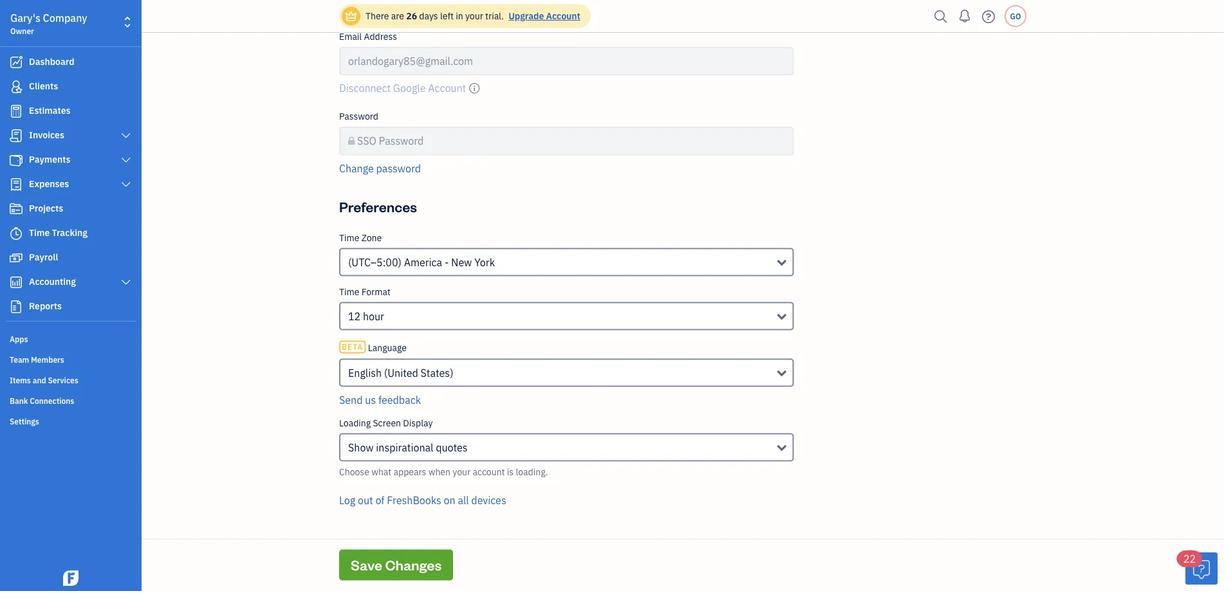 Task type: locate. For each thing, give the bounding box(es) containing it.
chevron large down image for expenses
[[120, 180, 132, 190]]

1 vertical spatial your
[[453, 466, 471, 478]]

1 chevron large down image from the top
[[120, 131, 132, 141]]

changes
[[385, 556, 442, 575]]

dashboard image
[[8, 56, 24, 69]]

language
[[368, 342, 407, 354]]

chevron large down image up expenses link at the left of page
[[120, 155, 132, 165]]

in
[[456, 10, 463, 22]]

Email Address email field
[[339, 47, 794, 76]]

items
[[10, 375, 31, 386]]

payroll link
[[3, 247, 138, 270]]

choose what appears when your account is loading.
[[339, 466, 548, 478]]

2 chevron large down image from the top
[[120, 155, 132, 165]]

change
[[339, 162, 374, 175]]

team members link
[[3, 350, 138, 369]]

save
[[351, 556, 382, 575]]

4 chevron large down image from the top
[[120, 277, 132, 288]]

time left the zone
[[339, 232, 359, 244]]

timer image
[[8, 227, 24, 240]]

upgrade account link
[[506, 10, 580, 22]]

password up the password
[[379, 135, 424, 148]]

estimates
[[29, 105, 71, 117]]

estimate image
[[8, 105, 24, 118]]

apps
[[10, 334, 28, 344]]

york
[[474, 256, 495, 269]]

tracking
[[52, 227, 88, 239]]

devices
[[471, 494, 506, 508]]

beta language
[[342, 342, 407, 354]]

company
[[43, 11, 87, 25]]

12
[[348, 310, 361, 323]]

chevron large down image
[[120, 131, 132, 141], [120, 155, 132, 165], [120, 180, 132, 190], [120, 277, 132, 288]]

chevron large down image for invoices
[[120, 131, 132, 141]]

save changes
[[351, 556, 442, 575]]

22
[[1184, 553, 1196, 566]]

quotes
[[436, 441, 468, 455]]

chevron large down image up reports link
[[120, 277, 132, 288]]

payments
[[29, 154, 71, 165]]

password up lock image
[[339, 111, 378, 123]]

client image
[[8, 80, 24, 93]]

time for (utc–5:00)
[[339, 232, 359, 244]]

3 chevron large down image from the top
[[120, 180, 132, 190]]

bank
[[10, 396, 28, 406]]

log
[[339, 494, 355, 508]]

1 horizontal spatial password
[[379, 135, 424, 148]]

search image
[[931, 7, 951, 26]]

go button
[[1005, 5, 1027, 27]]

members
[[31, 355, 64, 365]]

your right in
[[465, 10, 483, 22]]

there
[[366, 10, 389, 22]]

gary's company owner
[[10, 11, 87, 36]]

when
[[428, 466, 451, 478]]

password
[[376, 162, 421, 175]]

project image
[[8, 203, 24, 216]]

items and services link
[[3, 370, 138, 389]]

chevron large down image down estimates link on the top of page
[[120, 131, 132, 141]]

Time Zone field
[[339, 248, 794, 277]]

account
[[473, 466, 505, 478]]

Language field
[[339, 359, 794, 387]]

bank connections link
[[3, 391, 138, 410]]

chevron large down image for payments
[[120, 155, 132, 165]]

money image
[[8, 252, 24, 265]]

time right timer icon
[[29, 227, 50, 239]]

password
[[339, 111, 378, 123], [379, 135, 424, 148]]

settings link
[[3, 411, 138, 431]]

freshbooks image
[[61, 571, 81, 586]]

Loading Screen Display field
[[339, 434, 794, 462]]

on
[[444, 494, 455, 508]]

upgrade
[[509, 10, 544, 22]]

beta
[[342, 342, 363, 353]]

account profile element
[[334, 0, 799, 187]]

time up the 12 at the left of the page
[[339, 286, 359, 298]]

chevron large down image down payments link
[[120, 180, 132, 190]]

reports link
[[3, 295, 138, 319]]

what
[[371, 466, 391, 478]]

team members
[[10, 355, 64, 365]]

team
[[10, 355, 29, 365]]

time
[[29, 227, 50, 239], [339, 232, 359, 244], [339, 286, 359, 298]]

invoices link
[[3, 124, 138, 147]]

0 vertical spatial password
[[339, 111, 378, 123]]

0 vertical spatial your
[[465, 10, 483, 22]]

your
[[465, 10, 483, 22], [453, 466, 471, 478]]

chevron large down image inside invoices link
[[120, 131, 132, 141]]

invoice image
[[8, 129, 24, 142]]

show
[[348, 441, 374, 455]]

chevron large down image inside expenses link
[[120, 180, 132, 190]]

0 horizontal spatial password
[[339, 111, 378, 123]]

crown image
[[344, 9, 358, 23]]

loading.
[[516, 466, 548, 478]]

loading screen display
[[339, 417, 433, 429]]

owner
[[10, 26, 34, 36]]

(utc–5:00)
[[348, 256, 402, 269]]

accounting link
[[3, 271, 138, 294]]

send
[[339, 394, 363, 407]]

of
[[376, 494, 385, 508]]

Last Name text field
[[572, 0, 794, 22]]

log out of freshbooks on all devices button
[[339, 493, 506, 508]]

22 button
[[1177, 551, 1218, 585]]

dashboard link
[[3, 51, 138, 74]]

and
[[33, 375, 46, 386]]

gary's
[[10, 11, 40, 25]]

account
[[546, 10, 580, 22]]

are
[[391, 10, 404, 22]]

time zone
[[339, 232, 382, 244]]

bank connections
[[10, 396, 74, 406]]

your right when
[[453, 466, 471, 478]]



Task type: describe. For each thing, give the bounding box(es) containing it.
clients
[[29, 80, 58, 92]]

estimates link
[[3, 100, 138, 123]]

time inside main element
[[29, 227, 50, 239]]

settings
[[10, 416, 39, 427]]

format
[[362, 286, 391, 298]]

english
[[348, 367, 382, 380]]

display
[[403, 417, 433, 429]]

report image
[[8, 301, 24, 313]]

accounting
[[29, 276, 76, 288]]

(utc–5:00) america - new york
[[348, 256, 495, 269]]

trial.
[[485, 10, 504, 22]]

expenses
[[29, 178, 69, 190]]

-
[[445, 256, 449, 269]]

loading
[[339, 417, 371, 429]]

apps link
[[3, 329, 138, 348]]

choose
[[339, 466, 369, 478]]

chevron large down image for accounting
[[120, 277, 132, 288]]

notifications image
[[955, 3, 975, 29]]

english (united states)
[[348, 367, 453, 380]]

go to help image
[[978, 7, 999, 26]]

26
[[406, 10, 417, 22]]

connections
[[30, 396, 74, 406]]

12 hour
[[348, 310, 384, 323]]

dashboard
[[29, 56, 74, 68]]

chart image
[[8, 276, 24, 289]]

preferences
[[339, 198, 417, 216]]

time for 12 hour
[[339, 286, 359, 298]]

email
[[339, 31, 362, 43]]

screen
[[373, 417, 401, 429]]

your inside preferences element
[[453, 466, 471, 478]]

invoices
[[29, 129, 64, 141]]

payment image
[[8, 154, 24, 167]]

show inspirational quotes
[[348, 441, 468, 455]]

all
[[458, 494, 469, 508]]

expense image
[[8, 178, 24, 191]]

info image
[[469, 81, 480, 96]]

main element
[[0, 0, 174, 592]]

1 vertical spatial password
[[379, 135, 424, 148]]

send us feedback
[[339, 394, 421, 407]]

First Name text field
[[339, 0, 561, 22]]

save changes button
[[339, 550, 453, 581]]

hour
[[363, 310, 384, 323]]

states)
[[421, 367, 453, 380]]

lock image
[[348, 134, 355, 149]]

inspirational
[[376, 441, 433, 455]]

Time Format field
[[339, 303, 794, 331]]

services
[[48, 375, 78, 386]]

preferences element
[[334, 232, 799, 524]]

out
[[358, 494, 373, 508]]

go
[[1010, 11, 1021, 21]]

feedback
[[378, 394, 421, 407]]

address
[[364, 31, 397, 43]]

projects link
[[3, 198, 138, 221]]

send us feedback link
[[339, 394, 421, 407]]

there are 26 days left in your trial. upgrade account
[[366, 10, 580, 22]]

(united
[[384, 367, 418, 380]]

projects
[[29, 202, 63, 214]]

america
[[404, 256, 442, 269]]

time format
[[339, 286, 391, 298]]

left
[[440, 10, 454, 22]]

zone
[[362, 232, 382, 244]]

clients link
[[3, 75, 138, 98]]

us
[[365, 394, 376, 407]]

appears
[[394, 466, 426, 478]]

sso password
[[357, 135, 424, 148]]

freshbooks
[[387, 494, 441, 508]]

time tracking link
[[3, 222, 138, 245]]

days
[[419, 10, 438, 22]]

items and services
[[10, 375, 78, 386]]

expenses link
[[3, 173, 138, 196]]

log out of freshbooks on all devices
[[339, 494, 506, 508]]

change password button
[[339, 161, 421, 176]]

resource center badge image
[[1186, 553, 1218, 585]]

payments link
[[3, 149, 138, 172]]

is
[[507, 466, 514, 478]]

email address
[[339, 31, 397, 43]]

payroll
[[29, 251, 58, 263]]

new
[[451, 256, 472, 269]]



Task type: vqa. For each thing, say whether or not it's contained in the screenshot.
Show Inspirational Quotes field
yes



